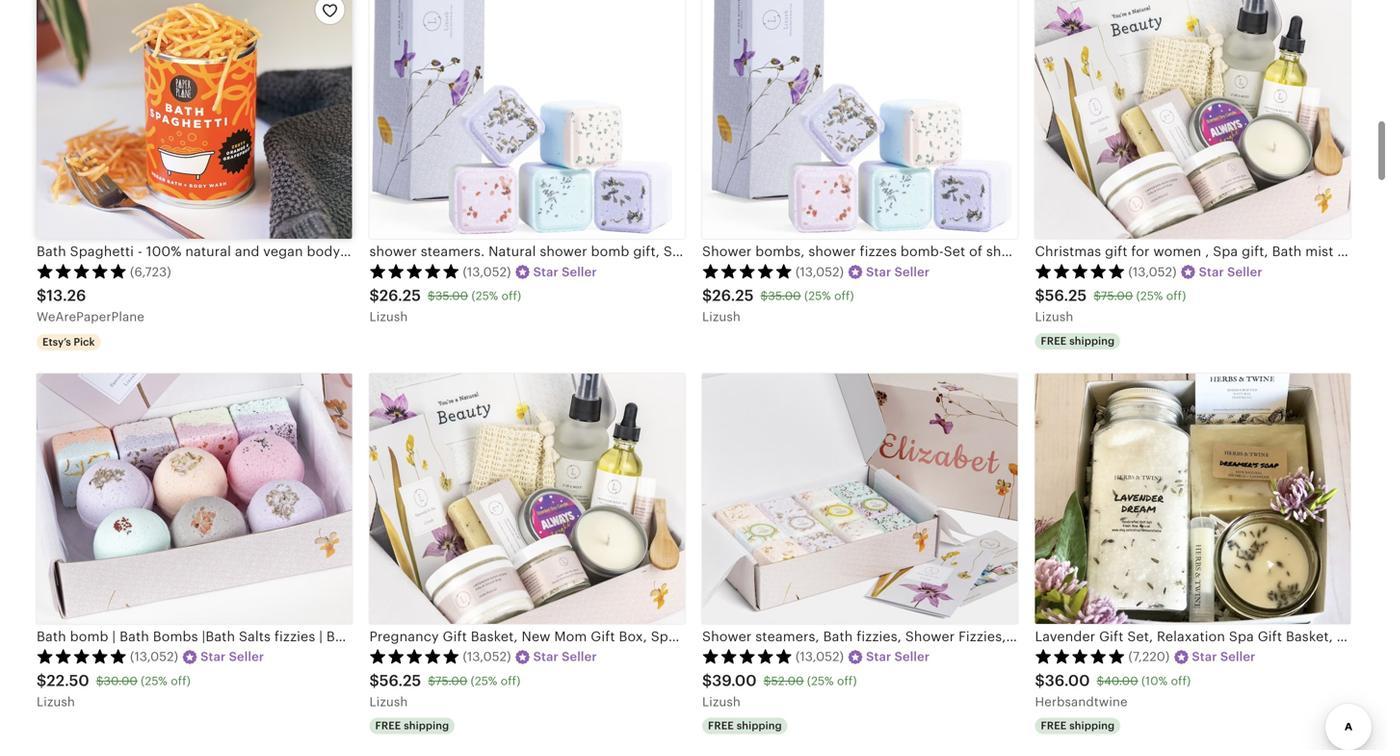 Task type: vqa. For each thing, say whether or not it's contained in the screenshot.


Task type: locate. For each thing, give the bounding box(es) containing it.
natural
[[185, 244, 231, 259]]

2 26.25 from the left
[[712, 287, 754, 305]]

1 horizontal spatial $ 26.25 $ 35.00 (25% off) lizush
[[703, 287, 854, 324]]

free shipping
[[1041, 335, 1115, 347], [375, 721, 449, 733], [708, 721, 782, 733], [1041, 721, 1115, 733]]

35.00 for shower bombs, shower fizzes bomb-set of  shower fizzy bombs, mothers day gift, bath fizzy, spa gift, mom gift set, gift set, spa set image
[[768, 290, 801, 303]]

$
[[37, 287, 47, 305], [370, 287, 379, 305], [703, 287, 712, 305], [1035, 287, 1045, 305], [428, 290, 435, 303], [761, 290, 768, 303], [1094, 290, 1101, 303], [37, 673, 47, 690], [370, 673, 379, 690], [703, 673, 712, 690], [1035, 673, 1045, 690], [96, 675, 104, 688], [428, 675, 435, 688], [764, 675, 771, 688], [1097, 675, 1105, 688]]

1 vertical spatial 56.25
[[379, 673, 421, 690]]

2 35.00 from the left
[[768, 290, 801, 303]]

lizush
[[370, 310, 408, 324], [703, 310, 741, 324], [1035, 310, 1074, 324], [37, 695, 75, 710], [370, 695, 408, 710], [703, 695, 741, 710]]

5 out of 5 stars image
[[37, 263, 127, 279], [370, 263, 460, 279], [703, 263, 793, 279], [1035, 263, 1126, 279], [37, 649, 127, 664], [370, 649, 460, 664], [703, 649, 793, 664], [1035, 649, 1126, 664]]

35.00
[[435, 290, 468, 303], [768, 290, 801, 303]]

1 35.00 from the left
[[435, 290, 468, 303]]

shower steamers, bath fizzies, shower fizzies, best gift for mom, shower melts,shower fizzy, love you gift,mothers day gift,bath fizzies mom image
[[703, 374, 1018, 624]]

0 vertical spatial $ 56.25 $ 75.00 (25% off) lizush
[[1035, 287, 1187, 324]]

$ 39.00 $ 52.00 (25% off) lizush
[[703, 673, 857, 710]]

(25% inside $ 39.00 $ 52.00 (25% off) lizush
[[807, 675, 834, 688]]

(10%
[[1142, 675, 1168, 688]]

$ 13.26 wearepaperplane
[[37, 287, 145, 324]]

off)
[[502, 290, 522, 303], [835, 290, 854, 303], [1167, 290, 1187, 303], [171, 675, 191, 688], [501, 675, 521, 688], [837, 675, 857, 688], [1171, 675, 1191, 688]]

56.25
[[1045, 287, 1087, 305], [379, 673, 421, 690]]

shipping for pregnancy gift basket, new mom gift box, spa gift for mom, maternity gift, gift for her, mom to be gift set, pampering gift idea, future mom image
[[404, 721, 449, 733]]

christmas gift for women , spa gift, bath mist fizzies, body scrub, bath fizzy, mothers day gift, bath bombs, birthday gift image
[[1035, 0, 1351, 239]]

pregnancy gift basket, new mom gift box, spa gift for mom, maternity gift, gift for her, mom to be gift set, pampering gift idea, future mom image
[[370, 374, 685, 624]]

star seller
[[533, 265, 597, 279], [866, 265, 930, 279], [1199, 265, 1263, 279], [201, 650, 264, 665], [533, 650, 597, 665], [866, 650, 930, 665], [1192, 650, 1256, 665]]

1 $ 26.25 $ 35.00 (25% off) lizush from the left
[[370, 287, 522, 324]]

off) inside $ 39.00 $ 52.00 (25% off) lizush
[[837, 675, 857, 688]]

free
[[1041, 335, 1067, 347], [375, 721, 401, 733], [708, 721, 734, 733], [1041, 721, 1067, 733]]

pick
[[74, 336, 95, 348]]

shipping
[[1070, 335, 1115, 347], [404, 721, 449, 733], [737, 721, 782, 733], [1070, 721, 1115, 733]]

$ 22.50 $ 30.00 (25% off) lizush
[[37, 673, 191, 710]]

75.00
[[1101, 290, 1134, 303], [435, 675, 468, 688]]

0 vertical spatial 56.25
[[1045, 287, 1087, 305]]

39.00
[[712, 673, 757, 690]]

shipping for shower steamers, bath fizzies, shower fizzies, best gift for mom, shower melts,shower fizzy, love you gift,mothers day gift,bath fizzies mom image
[[737, 721, 782, 733]]

$ 26.25 $ 35.00 (25% off) lizush for shower bombs, shower fizzes bomb-set of  shower fizzy bombs, mothers day gift, bath fizzy, spa gift, mom gift set, gift set, spa set image
[[703, 287, 854, 324]]

etsy's
[[42, 336, 71, 348]]

0 horizontal spatial 26.25
[[379, 287, 421, 305]]

star
[[533, 265, 559, 279], [866, 265, 892, 279], [1199, 265, 1225, 279], [201, 650, 226, 665], [533, 650, 559, 665], [866, 650, 892, 665], [1192, 650, 1218, 665]]

lizush inside $ 39.00 $ 52.00 (25% off) lizush
[[703, 695, 741, 710]]

herbsandtwine
[[1035, 695, 1128, 710]]

bath spaghetti - 100% natural and vegan body wash image
[[37, 0, 352, 239]]

0 horizontal spatial 35.00
[[435, 290, 468, 303]]

free shipping for pregnancy gift basket, new mom gift box, spa gift for mom, maternity gift, gift for her, mom to be gift set, pampering gift idea, future mom image
[[375, 721, 449, 733]]

1 horizontal spatial 26.25
[[712, 287, 754, 305]]

body
[[307, 244, 340, 259]]

$ inside $ 13.26 wearepaperplane
[[37, 287, 47, 305]]

1 vertical spatial 75.00
[[435, 675, 468, 688]]

seller
[[562, 265, 597, 279], [895, 265, 930, 279], [1228, 265, 1263, 279], [229, 650, 264, 665], [562, 650, 597, 665], [895, 650, 930, 665], [1221, 650, 1256, 665]]

$ 26.25 $ 35.00 (25% off) lizush
[[370, 287, 522, 324], [703, 287, 854, 324]]

(13,052)
[[463, 265, 511, 279], [796, 265, 844, 279], [1129, 265, 1177, 279], [130, 650, 178, 665], [463, 650, 511, 665], [796, 650, 844, 665]]

36.00
[[1045, 673, 1091, 690]]

wearepaperplane
[[37, 310, 145, 324]]

0 vertical spatial 75.00
[[1101, 290, 1134, 303]]

$ 56.25 $ 75.00 (25% off) lizush
[[1035, 287, 1187, 324], [370, 673, 521, 710]]

26.25 for the shower steamers. natural shower bomb gift, spa gift, for her, bath gift set,  mothers day gift, gift for best friend, gift for mom image
[[379, 287, 421, 305]]

0 horizontal spatial $ 26.25 $ 35.00 (25% off) lizush
[[370, 287, 522, 324]]

(6,723)
[[130, 265, 171, 279]]

off) inside $ 22.50 $ 30.00 (25% off) lizush
[[171, 675, 191, 688]]

30.00
[[104, 675, 138, 688]]

2 $ 26.25 $ 35.00 (25% off) lizush from the left
[[703, 287, 854, 324]]

1 26.25 from the left
[[379, 287, 421, 305]]

lavender gift set, relaxation spa gift basket, gifts for her, soap gift set, aromatherapy gift basket, organic spa gift set, christmas gifts image
[[1035, 374, 1351, 624]]

1 horizontal spatial 35.00
[[768, 290, 801, 303]]

lizush inside $ 22.50 $ 30.00 (25% off) lizush
[[37, 695, 75, 710]]

free for shower steamers, bath fizzies, shower fizzies, best gift for mom, shower melts,shower fizzy, love you gift,mothers day gift,bath fizzies mom image
[[708, 721, 734, 733]]

100%
[[146, 244, 182, 259]]

0 horizontal spatial 56.25
[[379, 673, 421, 690]]

spaghetti
[[70, 244, 134, 259]]

(25%
[[472, 290, 498, 303], [805, 290, 831, 303], [1137, 290, 1164, 303], [141, 675, 168, 688], [471, 675, 498, 688], [807, 675, 834, 688]]

(25% inside $ 22.50 $ 30.00 (25% off) lizush
[[141, 675, 168, 688]]

26.25
[[379, 287, 421, 305], [712, 287, 754, 305]]

off) inside the $ 36.00 $ 40.00 (10% off) herbsandtwine
[[1171, 675, 1191, 688]]

1 vertical spatial $ 56.25 $ 75.00 (25% off) lizush
[[370, 673, 521, 710]]

etsy's pick
[[42, 336, 95, 348]]

free for pregnancy gift basket, new mom gift box, spa gift for mom, maternity gift, gift for her, mom to be gift set, pampering gift idea, future mom image
[[375, 721, 401, 733]]



Task type: describe. For each thing, give the bounding box(es) containing it.
shower bombs, shower fizzes bomb-set of  shower fizzy bombs, mothers day gift, bath fizzy, spa gift, mom gift set, gift set, spa set image
[[703, 0, 1018, 239]]

$ 36.00 $ 40.00 (10% off) herbsandtwine
[[1035, 673, 1191, 710]]

free for lavender gift set, relaxation spa gift basket, gifts for her, soap gift set, aromatherapy gift basket, organic spa gift set, christmas gifts image
[[1041, 721, 1067, 733]]

$ 26.25 $ 35.00 (25% off) lizush for the shower steamers. natural shower bomb gift, spa gift, for her, bath gift set,  mothers day gift, gift for best friend, gift for mom image
[[370, 287, 522, 324]]

wash
[[344, 244, 378, 259]]

bath bomb | bath bombs |bath salts fizzies | bath bomb set | bath bombs gift | mom gift set | bath bomb gift set | mother's day gift image
[[37, 374, 352, 624]]

(7,220)
[[1129, 650, 1170, 665]]

13.26
[[47, 287, 86, 305]]

0 horizontal spatial 75.00
[[435, 675, 468, 688]]

1 horizontal spatial 75.00
[[1101, 290, 1134, 303]]

22.50
[[47, 673, 89, 690]]

free shipping for shower steamers, bath fizzies, shower fizzies, best gift for mom, shower melts,shower fizzy, love you gift,mothers day gift,bath fizzies mom image
[[708, 721, 782, 733]]

bath spaghetti - 100% natural and vegan body wash
[[37, 244, 378, 259]]

0 horizontal spatial $ 56.25 $ 75.00 (25% off) lizush
[[370, 673, 521, 710]]

free shipping for lavender gift set, relaxation spa gift basket, gifts for her, soap gift set, aromatherapy gift basket, organic spa gift set, christmas gifts image
[[1041, 721, 1115, 733]]

1 horizontal spatial 56.25
[[1045, 287, 1087, 305]]

52.00
[[771, 675, 804, 688]]

and
[[235, 244, 260, 259]]

vegan
[[263, 244, 303, 259]]

-
[[138, 244, 142, 259]]

35.00 for the shower steamers. natural shower bomb gift, spa gift, for her, bath gift set,  mothers day gift, gift for best friend, gift for mom image
[[435, 290, 468, 303]]

shipping for lavender gift set, relaxation spa gift basket, gifts for her, soap gift set, aromatherapy gift basket, organic spa gift set, christmas gifts image
[[1070, 721, 1115, 733]]

26.25 for shower bombs, shower fizzes bomb-set of  shower fizzy bombs, mothers day gift, bath fizzy, spa gift, mom gift set, gift set, spa set image
[[712, 287, 754, 305]]

1 horizontal spatial $ 56.25 $ 75.00 (25% off) lizush
[[1035, 287, 1187, 324]]

bath
[[37, 244, 66, 259]]

40.00
[[1105, 675, 1139, 688]]

shower steamers. natural shower bomb gift, spa gift, for her, bath gift set,  mothers day gift, gift for best friend, gift for mom image
[[370, 0, 685, 239]]



